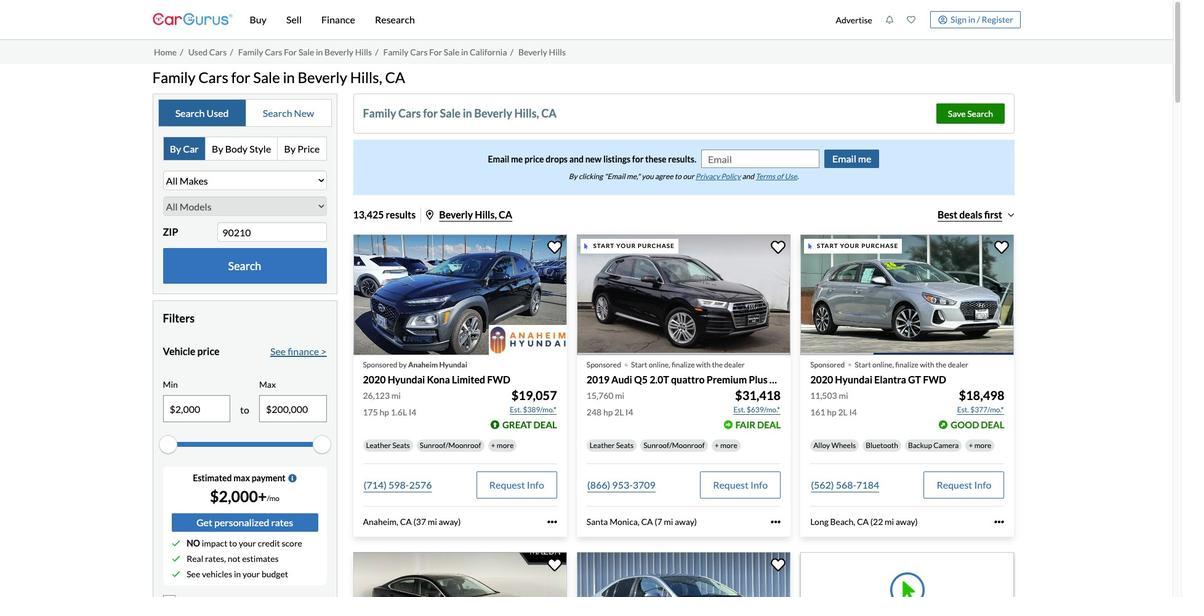 Task type: locate. For each thing, give the bounding box(es) containing it.
2 fwd from the left
[[924, 374, 947, 385]]

2 horizontal spatial est.
[[958, 405, 970, 415]]

info down fair deal
[[751, 479, 768, 491]]

with inside "sponsored · start online, finalize with the dealer 2019 audi q5 2.0t quattro premium plus awd"
[[697, 360, 711, 369]]

2 2l from the left
[[839, 407, 848, 418]]

1 horizontal spatial to
[[240, 404, 249, 416]]

1 dealer from the left
[[725, 360, 745, 369]]

2 leather from the left
[[590, 441, 615, 450]]

sunroof/moonroof for anaheim hyundai
[[420, 441, 481, 450]]

check image
[[172, 540, 180, 548], [172, 555, 180, 564], [172, 570, 180, 579]]

1 request info button from the left
[[477, 472, 557, 499]]

1 horizontal spatial purchase
[[862, 242, 899, 250]]

(866) 953-3709 button
[[587, 472, 657, 499]]

0 horizontal spatial see
[[187, 569, 200, 580]]

me inside button
[[859, 153, 872, 165]]

est. inside $18,498 est. $377/mo.*
[[958, 405, 970, 415]]

1 horizontal spatial i4
[[626, 407, 634, 418]]

email inside button
[[833, 153, 857, 165]]

search up car
[[175, 107, 205, 119]]

used right home
[[188, 47, 208, 57]]

1 ellipsis h image from the left
[[548, 517, 557, 527]]

by for by price
[[284, 143, 296, 155]]

sunroof/moonroof up 2576
[[420, 441, 481, 450]]

info down good deal
[[975, 479, 992, 491]]

dealer
[[725, 360, 745, 369], [949, 360, 969, 369]]

0 horizontal spatial with
[[697, 360, 711, 369]]

dealer inside sponsored · start online, finalize with the dealer 2020 hyundai elantra gt fwd
[[949, 360, 969, 369]]

1 online, from the left
[[649, 360, 671, 369]]

stellar silver 2020 hyundai elantra gt fwd hatchback front-wheel drive 6-speed automatic image
[[801, 235, 1015, 355]]

· for $31,418
[[624, 352, 629, 374]]

26,123 mi 175 hp 1.6l i4
[[363, 391, 417, 418]]

the
[[713, 360, 723, 369], [936, 360, 947, 369]]

by body style tab
[[206, 138, 278, 160]]

0 horizontal spatial the
[[713, 360, 723, 369]]

plus
[[749, 374, 768, 385]]

online, inside "sponsored · start online, finalize with the dealer 2019 audi q5 2.0t quattro premium plus awd"
[[649, 360, 671, 369]]

online,
[[649, 360, 671, 369], [873, 360, 895, 369]]

/ right california
[[511, 47, 514, 57]]

0 horizontal spatial purchase
[[638, 242, 675, 250]]

request info button for $19,057
[[477, 472, 557, 499]]

(714) 598-2576 button
[[363, 472, 433, 499]]

sponsored up 11,503
[[811, 360, 845, 369]]

0 horizontal spatial start your purchase
[[594, 242, 675, 250]]

2 seats from the left
[[617, 441, 634, 450]]

0 horizontal spatial deal
[[534, 419, 557, 431]]

cargurus logo homepage link link
[[152, 2, 233, 37]]

2 the from the left
[[936, 360, 947, 369]]

new
[[586, 154, 602, 164]]

0 horizontal spatial finalize
[[672, 360, 695, 369]]

0 horizontal spatial i4
[[409, 407, 417, 418]]

2 with from the left
[[921, 360, 935, 369]]

· left q5 on the bottom right
[[624, 352, 629, 374]]

1 vertical spatial tab list
[[163, 137, 327, 161]]

1 i4 from the left
[[409, 407, 417, 418]]

me for email me
[[859, 153, 872, 165]]

email for email me
[[833, 153, 857, 165]]

credit
[[258, 539, 280, 549]]

1 sunroof/moonroof from the left
[[420, 441, 481, 450]]

sponsored inside sponsored · start online, finalize with the dealer 2020 hyundai elantra gt fwd
[[811, 360, 845, 369]]

1 horizontal spatial request
[[714, 479, 749, 491]]

1 start your purchase from the left
[[594, 242, 675, 250]]

0 vertical spatial check image
[[172, 540, 180, 548]]

hyundai down by on the left bottom of page
[[388, 374, 425, 385]]

start your purchase for $18,498
[[817, 242, 899, 250]]

/ down research popup button
[[375, 47, 379, 57]]

est. inside $19,057 est. $389/mo.*
[[510, 405, 522, 415]]

anaheim,
[[363, 517, 399, 527]]

home / used cars / family cars for sale in beverly hills / family cars for sale in california / beverly hills
[[154, 47, 566, 57]]

brilliant black 2019 audi q5 2.0t quattro premium plus awd suv / crossover all-wheel drive 7-speed automatic image
[[577, 235, 791, 355]]

0 horizontal spatial info
[[527, 479, 545, 491]]

1 for from the left
[[284, 47, 297, 57]]

by car tab
[[164, 138, 206, 160]]

leather seats down 1.6l
[[366, 441, 410, 450]]

i4 right 1.6l
[[409, 407, 417, 418]]

by inside tab
[[170, 143, 181, 155]]

search inside 'tab'
[[263, 107, 292, 119]]

price left drops at left
[[525, 154, 544, 164]]

3 info from the left
[[975, 479, 992, 491]]

2 purchase from the left
[[862, 242, 899, 250]]

sunroof/moonroof
[[420, 441, 481, 450], [644, 441, 705, 450]]

sponsored left by on the left bottom of page
[[363, 360, 398, 369]]

1 request from the left
[[490, 479, 525, 491]]

score
[[282, 539, 302, 549]]

0 horizontal spatial for
[[231, 68, 251, 86]]

/ right home
[[180, 47, 183, 57]]

mouse pointer image for $18,498
[[809, 243, 813, 249]]

3 ellipsis h image from the left
[[995, 517, 1005, 527]]

long
[[811, 517, 829, 527]]

finalize
[[672, 360, 695, 369], [896, 360, 919, 369]]

i4 inside 15,760 mi 248 hp 2l i4
[[626, 407, 634, 418]]

and left new
[[570, 154, 584, 164]]

user icon image
[[939, 15, 948, 24]]

home
[[154, 47, 177, 57]]

sign in / register menu item
[[923, 11, 1021, 28]]

1 hills from the left
[[355, 47, 372, 57]]

info down great deal
[[527, 479, 545, 491]]

purchase for $31,418
[[638, 242, 675, 250]]

finalize inside sponsored · start online, finalize with the dealer 2020 hyundai elantra gt fwd
[[896, 360, 919, 369]]

0 horizontal spatial 2020
[[363, 374, 386, 385]]

0 horizontal spatial est.
[[510, 405, 522, 415]]

mi right (22
[[885, 517, 895, 527]]

3 check image from the top
[[172, 570, 180, 579]]

3709
[[633, 479, 656, 491]]

seats up the 953-
[[617, 441, 634, 450]]

2 horizontal spatial hp
[[828, 407, 837, 418]]

2 request info button from the left
[[701, 472, 781, 499]]

0 horizontal spatial sponsored
[[363, 360, 398, 369]]

0 horizontal spatial leather
[[366, 441, 391, 450]]

tab list containing by car
[[163, 137, 327, 161]]

+ more down good deal
[[969, 441, 992, 450]]

1 horizontal spatial mouse pointer image
[[809, 243, 813, 249]]

1 horizontal spatial ·
[[848, 352, 853, 374]]

11,503
[[811, 391, 838, 401]]

more for anaheim hyundai
[[497, 441, 514, 450]]

2 for from the left
[[430, 47, 442, 57]]

1 horizontal spatial 2020
[[811, 374, 834, 385]]

hills,
[[350, 68, 382, 86], [515, 107, 539, 120], [475, 209, 497, 221]]

more for ·
[[721, 441, 738, 450]]

1 horizontal spatial more
[[721, 441, 738, 450]]

menu
[[830, 2, 1021, 37]]

deal down $377/mo.* on the right
[[982, 419, 1005, 431]]

info for $19,057
[[527, 479, 545, 491]]

start inside "sponsored · start online, finalize with the dealer 2019 audi q5 2.0t quattro premium plus awd"
[[632, 360, 648, 369]]

deal down $389/mo.*
[[534, 419, 557, 431]]

seats
[[393, 441, 410, 450], [617, 441, 634, 450]]

3 hp from the left
[[828, 407, 837, 418]]

1 leather from the left
[[366, 441, 391, 450]]

1 sponsored from the left
[[363, 360, 398, 369]]

fwd right gt
[[924, 374, 947, 385]]

vehicle price
[[163, 346, 220, 358]]

2 horizontal spatial sponsored
[[811, 360, 845, 369]]

1 · from the left
[[624, 352, 629, 374]]

finalize inside "sponsored · start online, finalize with the dealer 2019 audi q5 2.0t quattro premium plus awd"
[[672, 360, 695, 369]]

0 vertical spatial price
[[525, 154, 544, 164]]

2l right '161'
[[839, 407, 848, 418]]

with up quattro
[[697, 360, 711, 369]]

0 horizontal spatial leather seats
[[366, 441, 410, 450]]

1 horizontal spatial request info button
[[701, 472, 781, 499]]

2 vertical spatial hills,
[[475, 209, 497, 221]]

price right vehicle
[[197, 346, 220, 358]]

finalize up quattro
[[672, 360, 695, 369]]

1 2l from the left
[[615, 407, 624, 418]]

i4 inside 26,123 mi 175 hp 1.6l i4
[[409, 407, 417, 418]]

1 vertical spatial see
[[187, 569, 200, 580]]

i4 down audi
[[626, 407, 634, 418]]

$2,000+ /mo
[[210, 487, 280, 506]]

2 horizontal spatial +
[[969, 441, 974, 450]]

1 horizontal spatial seats
[[617, 441, 634, 450]]

0 horizontal spatial request info
[[490, 479, 545, 491]]

away) right (7
[[675, 517, 697, 527]]

$18,498
[[959, 388, 1005, 403]]

0 horizontal spatial dealer
[[725, 360, 745, 369]]

classic silver metallic 2020 toyota corolla le fwd sedan front-wheel drive continuously variable transmission image
[[577, 553, 791, 598]]

tab list
[[158, 99, 332, 127], [163, 137, 327, 161]]

/ inside sign in / register link
[[978, 14, 981, 24]]

+ more down fair
[[715, 441, 738, 450]]

sunroof/moonroof up 3709
[[644, 441, 705, 450]]

ultra black pearl 2020 hyundai kona limited fwd suv / crossover front-wheel drive 7-speed automatic image
[[353, 235, 567, 355]]

online, inside sponsored · start online, finalize with the dealer 2020 hyundai elantra gt fwd
[[873, 360, 895, 369]]

+ for ·
[[715, 441, 719, 450]]

fair deal
[[736, 419, 781, 431]]

13,425 results
[[353, 209, 416, 221]]

more down fair
[[721, 441, 738, 450]]

leather down 175 at bottom
[[366, 441, 391, 450]]

sign
[[951, 14, 967, 24]]

i4 up wheels
[[850, 407, 858, 418]]

2 finalize from the left
[[896, 360, 919, 369]]

est. up good
[[958, 405, 970, 415]]

i4
[[409, 407, 417, 418], [626, 407, 634, 418], [850, 407, 858, 418]]

1 horizontal spatial + more
[[715, 441, 738, 450]]

2 online, from the left
[[873, 360, 895, 369]]

request info down camera on the bottom of page
[[937, 479, 992, 491]]

to left our
[[675, 172, 682, 181]]

check image left vehicles
[[172, 570, 180, 579]]

1 with from the left
[[697, 360, 711, 369]]

1 vertical spatial used
[[207, 107, 229, 119]]

1 horizontal spatial request info
[[714, 479, 768, 491]]

sponsored inside "sponsored · start online, finalize with the dealer 2019 audi q5 2.0t quattro premium plus awd"
[[587, 360, 622, 369]]

santa monica, ca (7 mi away)
[[587, 517, 697, 527]]

request info button for $18,498
[[924, 472, 1005, 499]]

2 vertical spatial check image
[[172, 570, 180, 579]]

leather for ·
[[590, 441, 615, 450]]

seats for by
[[393, 441, 410, 450]]

estimates
[[242, 554, 279, 564]]

1 seats from the left
[[393, 441, 410, 450]]

away) right (37
[[439, 517, 461, 527]]

the inside sponsored · start online, finalize with the dealer 2020 hyundai elantra gt fwd
[[936, 360, 947, 369]]

online, up elantra
[[873, 360, 895, 369]]

2 horizontal spatial to
[[675, 172, 682, 181]]

hyundai up 11,503 mi 161 hp 2l i4
[[836, 374, 873, 385]]

est. inside $31,418 est. $639/mo.*
[[734, 405, 746, 415]]

0 horizontal spatial ellipsis h image
[[548, 517, 557, 527]]

2 horizontal spatial request info
[[937, 479, 992, 491]]

california
[[470, 47, 507, 57]]

hyundai inside sponsored · start online, finalize with the dealer 2020 hyundai elantra gt fwd
[[836, 374, 873, 385]]

Max text field
[[260, 396, 326, 422]]

· inside "sponsored · start online, finalize with the dealer 2019 audi q5 2.0t quattro premium plus awd"
[[624, 352, 629, 374]]

by left 'body'
[[212, 143, 223, 155]]

search left new
[[263, 107, 292, 119]]

2 hp from the left
[[604, 407, 613, 418]]

leather seats for ·
[[590, 441, 634, 450]]

1 horizontal spatial 2l
[[839, 407, 848, 418]]

0 vertical spatial hills,
[[350, 68, 382, 86]]

0 horizontal spatial away)
[[439, 517, 461, 527]]

request info button down camera on the bottom of page
[[924, 472, 1005, 499]]

248
[[587, 407, 602, 418]]

1 deal from the left
[[534, 419, 557, 431]]

2 away) from the left
[[675, 517, 697, 527]]

2 + more from the left
[[715, 441, 738, 450]]

2.0t
[[650, 374, 670, 385]]

hp inside 15,760 mi 248 hp 2l i4
[[604, 407, 613, 418]]

finalize up gt
[[896, 360, 919, 369]]

jet black mica 2021 mazda mazda6 grand touring fwd sedan front-wheel drive 6-speed automatic image
[[353, 553, 567, 598]]

2020 up 11,503
[[811, 374, 834, 385]]

1 + more from the left
[[491, 441, 514, 450]]

2l for $31,418
[[615, 407, 624, 418]]

hyundai
[[440, 360, 468, 369], [388, 374, 425, 385], [836, 374, 873, 385]]

for
[[284, 47, 297, 57], [430, 47, 442, 57]]

mi right 11,503
[[839, 391, 849, 401]]

2l right 248
[[615, 407, 624, 418]]

2 check image from the top
[[172, 555, 180, 564]]

2 horizontal spatial i4
[[850, 407, 858, 418]]

3 away) from the left
[[896, 517, 918, 527]]

0 horizontal spatial online,
[[649, 360, 671, 369]]

2 · from the left
[[848, 352, 853, 374]]

of
[[777, 172, 784, 181]]

agree
[[655, 172, 674, 181]]

0 horizontal spatial to
[[229, 539, 237, 549]]

est. for $31,418
[[734, 405, 746, 415]]

hp inside 26,123 mi 175 hp 1.6l i4
[[380, 407, 389, 418]]

good
[[951, 419, 980, 431]]

1 mouse pointer image from the left
[[585, 243, 589, 249]]

1 leather seats from the left
[[366, 441, 410, 450]]

hp right 175 at bottom
[[380, 407, 389, 418]]

request info for $31,418
[[714, 479, 768, 491]]

1 more from the left
[[497, 441, 514, 450]]

1 info from the left
[[527, 479, 545, 491]]

cars
[[209, 47, 227, 57], [265, 47, 283, 57], [410, 47, 428, 57], [198, 68, 228, 86], [399, 107, 421, 120]]

2 horizontal spatial info
[[975, 479, 992, 491]]

seats down 1.6l
[[393, 441, 410, 450]]

i4 for $19,057
[[409, 407, 417, 418]]

hp right '161'
[[828, 407, 837, 418]]

Min text field
[[164, 396, 230, 422]]

1 horizontal spatial and
[[743, 172, 755, 181]]

1 finalize from the left
[[672, 360, 695, 369]]

1 horizontal spatial with
[[921, 360, 935, 369]]

see for see vehicles in your budget
[[187, 569, 200, 580]]

max
[[234, 473, 250, 484]]

for down the sell popup button
[[284, 47, 297, 57]]

deal
[[534, 419, 557, 431], [758, 419, 781, 431], [982, 419, 1005, 431]]

2 horizontal spatial request info button
[[924, 472, 1005, 499]]

great deal
[[503, 419, 557, 431]]

with up gt
[[921, 360, 935, 369]]

1 vertical spatial family cars for sale in beverly hills, ca
[[363, 107, 557, 120]]

deal down the $639/mo.*
[[758, 419, 781, 431]]

1 2020 from the left
[[363, 374, 386, 385]]

1 request info from the left
[[490, 479, 545, 491]]

2 2020 from the left
[[811, 374, 834, 385]]

1.6l
[[391, 407, 407, 418]]

1 away) from the left
[[439, 517, 461, 527]]

with for $18,498
[[921, 360, 935, 369]]

0 horizontal spatial and
[[570, 154, 584, 164]]

used
[[188, 47, 208, 57], [207, 107, 229, 119]]

dealer up the $18,498
[[949, 360, 969, 369]]

0 horizontal spatial request
[[490, 479, 525, 491]]

2020 up 26,123
[[363, 374, 386, 385]]

fwd right 'limited'
[[488, 374, 511, 385]]

/ left register
[[978, 14, 981, 24]]

1 + from the left
[[491, 441, 496, 450]]

awd
[[770, 374, 794, 385]]

fwd inside sponsored by anaheim hyundai 2020 hyundai kona limited fwd
[[488, 374, 511, 385]]

+ more down great
[[491, 441, 514, 450]]

2 horizontal spatial hyundai
[[836, 374, 873, 385]]

start your purchase
[[594, 242, 675, 250], [817, 242, 899, 250]]

beverly
[[325, 47, 354, 57], [519, 47, 548, 57], [298, 68, 348, 86], [475, 107, 513, 120], [439, 209, 473, 221]]

hp right 248
[[604, 407, 613, 418]]

1 horizontal spatial for
[[430, 47, 442, 57]]

map marker alt image
[[427, 210, 434, 220]]

3 request info button from the left
[[924, 472, 1005, 499]]

use
[[785, 172, 798, 181]]

sunroof/moonroof for ·
[[644, 441, 705, 450]]

ellipsis h image for $31,418
[[771, 517, 781, 527]]

Email email field
[[702, 151, 819, 168]]

menu bar
[[233, 0, 830, 39]]

ZIP telephone field
[[218, 223, 327, 242]]

1 vertical spatial hills,
[[515, 107, 539, 120]]

mi down audi
[[616, 391, 625, 401]]

2 mouse pointer image from the left
[[809, 243, 813, 249]]

0 horizontal spatial for
[[284, 47, 297, 57]]

leather
[[366, 441, 391, 450], [590, 441, 615, 450]]

2 leather seats from the left
[[590, 441, 634, 450]]

2 horizontal spatial for
[[633, 154, 644, 164]]

2 request from the left
[[714, 479, 749, 491]]

request info down fair
[[714, 479, 768, 491]]

family
[[238, 47, 263, 57], [384, 47, 409, 57], [152, 68, 196, 86], [363, 107, 396, 120]]

online, up 2.0t
[[649, 360, 671, 369]]

more down good deal
[[975, 441, 992, 450]]

1 check image from the top
[[172, 540, 180, 548]]

in inside menu item
[[969, 14, 976, 24]]

1 horizontal spatial hills
[[549, 47, 566, 57]]

1 vertical spatial and
[[743, 172, 755, 181]]

2 deal from the left
[[758, 419, 781, 431]]

0 horizontal spatial + more
[[491, 441, 514, 450]]

by left price
[[284, 143, 296, 155]]

1 fwd from the left
[[488, 374, 511, 385]]

1 horizontal spatial email
[[833, 153, 857, 165]]

· for $18,498
[[848, 352, 853, 374]]

for left california
[[430, 47, 442, 57]]

0 horizontal spatial ·
[[624, 352, 629, 374]]

hp inside 11,503 mi 161 hp 2l i4
[[828, 407, 837, 418]]

get personalized rates button
[[172, 514, 318, 532]]

2020
[[363, 374, 386, 385], [811, 374, 834, 385]]

search for search new
[[263, 107, 292, 119]]

purchase for $18,498
[[862, 242, 899, 250]]

2 vertical spatial for
[[633, 154, 644, 164]]

est. up great
[[510, 405, 522, 415]]

"email
[[605, 172, 626, 181]]

check image left no
[[172, 540, 180, 548]]

q5
[[635, 374, 648, 385]]

away) right (22
[[896, 517, 918, 527]]

0 vertical spatial tab list
[[158, 99, 332, 127]]

1 horizontal spatial the
[[936, 360, 947, 369]]

1 horizontal spatial leather
[[590, 441, 615, 450]]

by left car
[[170, 143, 181, 155]]

mi up 1.6l
[[392, 391, 401, 401]]

1 horizontal spatial fwd
[[924, 374, 947, 385]]

start
[[594, 242, 615, 250], [817, 242, 839, 250], [632, 360, 648, 369], [855, 360, 872, 369]]

3 request from the left
[[937, 479, 973, 491]]

with inside sponsored · start online, finalize with the dealer 2020 hyundai elantra gt fwd
[[921, 360, 935, 369]]

leather down 248
[[590, 441, 615, 450]]

hp for $19,057
[[380, 407, 389, 418]]

see down real
[[187, 569, 200, 580]]

advertise link
[[830, 2, 879, 37]]

see left finance
[[270, 346, 286, 358]]

sponsored up 2019
[[587, 360, 622, 369]]

ellipsis h image
[[548, 517, 557, 527], [771, 517, 781, 527], [995, 517, 1005, 527]]

email me
[[833, 153, 872, 165]]

request info button down fair
[[701, 472, 781, 499]]

1 horizontal spatial deal
[[758, 419, 781, 431]]

me for email me price drops and new listings for these results.
[[511, 154, 523, 164]]

0 horizontal spatial hp
[[380, 407, 389, 418]]

hyundai up kona
[[440, 360, 468, 369]]

3 request info from the left
[[937, 479, 992, 491]]

2 horizontal spatial deal
[[982, 419, 1005, 431]]

2 est. from the left
[[734, 405, 746, 415]]

sponsored for $19,057
[[363, 360, 398, 369]]

mi inside 26,123 mi 175 hp 1.6l i4
[[392, 391, 401, 401]]

dealer inside "sponsored · start online, finalize with the dealer 2019 audi q5 2.0t quattro premium plus awd"
[[725, 360, 745, 369]]

1 purchase from the left
[[638, 242, 675, 250]]

request info down great
[[490, 479, 545, 491]]

search for search used
[[175, 107, 205, 119]]

1 horizontal spatial hp
[[604, 407, 613, 418]]

more down great
[[497, 441, 514, 450]]

anaheim
[[408, 360, 438, 369]]

2 sponsored from the left
[[587, 360, 622, 369]]

by price
[[284, 143, 320, 155]]

2 horizontal spatial away)
[[896, 517, 918, 527]]

request info button
[[477, 472, 557, 499], [701, 472, 781, 499], [924, 472, 1005, 499]]

0 vertical spatial and
[[570, 154, 584, 164]]

sponsored
[[363, 360, 398, 369], [587, 360, 622, 369], [811, 360, 845, 369]]

1 horizontal spatial sunroof/moonroof
[[644, 441, 705, 450]]

mouse pointer image
[[585, 243, 589, 249], [809, 243, 813, 249]]

2l inside 11,503 mi 161 hp 2l i4
[[839, 407, 848, 418]]

2 dealer from the left
[[949, 360, 969, 369]]

research button
[[365, 0, 425, 39]]

email for email me price drops and new listings for these results.
[[488, 154, 510, 164]]

953-
[[613, 479, 633, 491]]

by
[[170, 143, 181, 155], [212, 143, 223, 155], [284, 143, 296, 155], [569, 172, 578, 181]]

3 sponsored from the left
[[811, 360, 845, 369]]

sponsored for $18,498
[[811, 360, 845, 369]]

(37
[[414, 517, 426, 527]]

1 horizontal spatial hyundai
[[440, 360, 468, 369]]

1 horizontal spatial est.
[[734, 405, 746, 415]]

price
[[525, 154, 544, 164], [197, 346, 220, 358]]

0 horizontal spatial 2l
[[615, 407, 624, 418]]

by
[[399, 360, 407, 369]]

see for see finance >
[[270, 346, 286, 358]]

1 the from the left
[[713, 360, 723, 369]]

sponsored by anaheim hyundai 2020 hyundai kona limited fwd
[[363, 360, 511, 385]]

2 horizontal spatial + more
[[969, 441, 992, 450]]

1 est. from the left
[[510, 405, 522, 415]]

0 horizontal spatial more
[[497, 441, 514, 450]]

3 deal from the left
[[982, 419, 1005, 431]]

1 hp from the left
[[380, 407, 389, 418]]

1 horizontal spatial +
[[715, 441, 719, 450]]

ellipsis h image for $18,498
[[995, 517, 1005, 527]]

to left 'max' text field
[[240, 404, 249, 416]]

check image left real
[[172, 555, 180, 564]]

2 i4 from the left
[[626, 407, 634, 418]]

1 horizontal spatial start your purchase
[[817, 242, 899, 250]]

2 info from the left
[[751, 479, 768, 491]]

2 + from the left
[[715, 441, 719, 450]]

used up 'body'
[[207, 107, 229, 119]]

est. up fair
[[734, 405, 746, 415]]

0 horizontal spatial mouse pointer image
[[585, 243, 589, 249]]

leather seats down 248
[[590, 441, 634, 450]]

search down 'zip' telephone field
[[228, 259, 261, 273]]

search
[[175, 107, 205, 119], [263, 107, 292, 119], [968, 109, 994, 119], [228, 259, 261, 273]]

to
[[675, 172, 682, 181], [240, 404, 249, 416], [229, 539, 237, 549]]

2 sunroof/moonroof from the left
[[644, 441, 705, 450]]

and right policy
[[743, 172, 755, 181]]

the inside "sponsored · start online, finalize with the dealer 2019 audi q5 2.0t quattro premium plus awd"
[[713, 360, 723, 369]]

by inside 'tab'
[[212, 143, 223, 155]]

finance button
[[312, 0, 365, 39]]

dealer up premium
[[725, 360, 745, 369]]

0 horizontal spatial hills
[[355, 47, 372, 57]]

2 ellipsis h image from the left
[[771, 517, 781, 527]]

2 request info from the left
[[714, 479, 768, 491]]

3 i4 from the left
[[850, 407, 858, 418]]

request info button down great
[[477, 472, 557, 499]]

family cars for sale in california link
[[384, 47, 507, 57]]

search inside tab
[[175, 107, 205, 119]]

sponsored inside sponsored by anaheim hyundai 2020 hyundai kona limited fwd
[[363, 360, 398, 369]]

2 horizontal spatial more
[[975, 441, 992, 450]]

2 more from the left
[[721, 441, 738, 450]]

finance
[[288, 346, 319, 358]]

1 vertical spatial price
[[197, 346, 220, 358]]

est.
[[510, 405, 522, 415], [734, 405, 746, 415], [958, 405, 970, 415]]

the for $18,498
[[936, 360, 947, 369]]

2 start your purchase from the left
[[817, 242, 899, 250]]

1 horizontal spatial dealer
[[949, 360, 969, 369]]

sale
[[299, 47, 314, 57], [444, 47, 460, 57], [253, 68, 280, 86], [440, 107, 461, 120]]

3 est. from the left
[[958, 405, 970, 415]]

i4 inside 11,503 mi 161 hp 2l i4
[[850, 407, 858, 418]]

to up 'real rates, not estimates'
[[229, 539, 237, 549]]

mi right (37
[[428, 517, 437, 527]]

payment
[[252, 473, 286, 484]]

1 horizontal spatial away)
[[675, 517, 697, 527]]

in
[[969, 14, 976, 24], [316, 47, 323, 57], [461, 47, 468, 57], [283, 68, 295, 86], [463, 107, 472, 120], [234, 569, 241, 580]]

by inside tab
[[284, 143, 296, 155]]

2l inside 15,760 mi 248 hp 2l i4
[[615, 407, 624, 418]]

598-
[[389, 479, 409, 491]]

est. $377/mo.* button
[[957, 404, 1005, 416]]

· inside sponsored · start online, finalize with the dealer 2020 hyundai elantra gt fwd
[[848, 352, 853, 374]]

results
[[386, 209, 416, 221]]

· left elantra
[[848, 352, 853, 374]]



Task type: vqa. For each thing, say whether or not it's contained in the screenshot.
mercedes- for 2014
no



Task type: describe. For each thing, give the bounding box(es) containing it.
open notifications image
[[886, 15, 895, 24]]

(562) 568-7184 button
[[811, 472, 881, 499]]

+ more for ·
[[715, 441, 738, 450]]

0 vertical spatial to
[[675, 172, 682, 181]]

0 horizontal spatial hills,
[[350, 68, 382, 86]]

home link
[[154, 47, 177, 57]]

register
[[982, 14, 1014, 24]]

est. for $18,498
[[958, 405, 970, 415]]

2 vertical spatial to
[[229, 539, 237, 549]]

estimated
[[193, 473, 232, 484]]

2l for $18,498
[[839, 407, 848, 418]]

hp for $31,418
[[604, 407, 613, 418]]

175
[[363, 407, 378, 418]]

zip
[[163, 226, 178, 238]]

568-
[[836, 479, 857, 491]]

sell
[[286, 14, 302, 25]]

bluetooth
[[866, 441, 899, 450]]

2 hills from the left
[[549, 47, 566, 57]]

fwd inside sponsored · start online, finalize with the dealer 2020 hyundai elantra gt fwd
[[924, 374, 947, 385]]

new
[[294, 107, 314, 119]]

body
[[225, 143, 248, 155]]

est. $389/mo.* button
[[510, 404, 557, 416]]

leather for by
[[366, 441, 391, 450]]

away) for $18,498
[[896, 517, 918, 527]]

santa
[[587, 517, 608, 527]]

3 + from the left
[[969, 441, 974, 450]]

0 vertical spatial used
[[188, 47, 208, 57]]

mi inside 15,760 mi 248 hp 2l i4
[[616, 391, 625, 401]]

info for $18,498
[[975, 479, 992, 491]]

cargurus logo homepage link image
[[152, 2, 233, 37]]

online, for $18,498
[[873, 360, 895, 369]]

i4 for $18,498
[[850, 407, 858, 418]]

2 horizontal spatial hills,
[[515, 107, 539, 120]]

backup camera
[[909, 441, 960, 450]]

info circle image
[[288, 474, 297, 483]]

advertise
[[836, 14, 873, 25]]

with for $31,418
[[697, 360, 711, 369]]

great
[[503, 419, 532, 431]]

est. $639/mo.* button
[[733, 404, 781, 416]]

the for $31,418
[[713, 360, 723, 369]]

by left clicking
[[569, 172, 578, 181]]

request info for $18,498
[[937, 479, 992, 491]]

mouse pointer image for $31,418
[[585, 243, 589, 249]]

3 more from the left
[[975, 441, 992, 450]]

me,"
[[627, 172, 641, 181]]

check image for see vehicles in your budget
[[172, 570, 180, 579]]

(866)
[[588, 479, 611, 491]]

search used tab
[[159, 100, 246, 127]]

used cars link
[[188, 47, 227, 57]]

info for $31,418
[[751, 479, 768, 491]]

no impact to your credit score
[[187, 539, 302, 549]]

$639/mo.*
[[747, 405, 781, 415]]

.
[[798, 172, 799, 181]]

dealer for $18,498
[[949, 360, 969, 369]]

ellipsis h image for $19,057
[[548, 517, 557, 527]]

save search button
[[937, 104, 1005, 124]]

no
[[187, 539, 200, 549]]

request for $19,057
[[490, 479, 525, 491]]

search button
[[163, 248, 327, 284]]

hp for $18,498
[[828, 407, 837, 418]]

wheels
[[832, 441, 856, 450]]

save search
[[949, 109, 994, 119]]

tab list containing search used
[[158, 99, 332, 127]]

start inside sponsored · start online, finalize with the dealer 2020 hyundai elantra gt fwd
[[855, 360, 872, 369]]

finalize for $31,418
[[672, 360, 695, 369]]

clicking
[[579, 172, 603, 181]]

1 horizontal spatial price
[[525, 154, 544, 164]]

request for $31,418
[[714, 479, 749, 491]]

min
[[163, 380, 178, 390]]

away) for $31,418
[[675, 517, 697, 527]]

request info for $19,057
[[490, 479, 545, 491]]

anaheim, ca (37 mi away)
[[363, 517, 461, 527]]

/mo
[[267, 494, 280, 503]]

0 horizontal spatial price
[[197, 346, 220, 358]]

start your purchase for $31,418
[[594, 242, 675, 250]]

2019
[[587, 374, 610, 385]]

monica,
[[610, 517, 640, 527]]

$31,418
[[736, 388, 781, 403]]

used inside search used tab
[[207, 107, 229, 119]]

email me price drops and new listings for these results.
[[488, 154, 697, 164]]

audi
[[612, 374, 633, 385]]

search used
[[175, 107, 229, 119]]

i4 for $31,418
[[626, 407, 634, 418]]

request for $18,498
[[937, 479, 973, 491]]

+ more for anaheim hyundai
[[491, 441, 514, 450]]

online, for $31,418
[[649, 360, 671, 369]]

0 vertical spatial family cars for sale in beverly hills, ca
[[152, 68, 405, 86]]

est. for $19,057
[[510, 405, 522, 415]]

sponsored · start online, finalize with the dealer 2019 audi q5 2.0t quattro premium plus awd
[[587, 352, 794, 385]]

1 vertical spatial to
[[240, 404, 249, 416]]

premium
[[707, 374, 747, 385]]

anaheim hyundai image
[[489, 325, 567, 355]]

mi inside 11,503 mi 161 hp 2l i4
[[839, 391, 849, 401]]

fair
[[736, 419, 756, 431]]

1 horizontal spatial for
[[423, 107, 438, 120]]

7184
[[857, 479, 880, 491]]

finalize for $18,498
[[896, 360, 919, 369]]

$19,057 est. $389/mo.*
[[510, 388, 557, 415]]

menu containing sign in / register
[[830, 2, 1021, 37]]

max
[[259, 380, 276, 390]]

price
[[298, 143, 320, 155]]

seats for ·
[[617, 441, 634, 450]]

terms
[[756, 172, 776, 181]]

search new tab
[[246, 100, 331, 127]]

elantra
[[875, 374, 907, 385]]

by for by car
[[170, 143, 181, 155]]

gt
[[909, 374, 922, 385]]

by for by body style
[[212, 143, 223, 155]]

$377/mo.*
[[971, 405, 1005, 415]]

(562) 568-7184
[[811, 479, 880, 491]]

mi right (7
[[664, 517, 674, 527]]

>
[[321, 346, 327, 358]]

kona
[[427, 374, 450, 385]]

get personalized rates
[[196, 517, 293, 529]]

request info button for $31,418
[[701, 472, 781, 499]]

sponsored · start online, finalize with the dealer 2020 hyundai elantra gt fwd
[[811, 352, 969, 385]]

menu bar containing buy
[[233, 0, 830, 39]]

research
[[375, 14, 415, 25]]

sign in / register
[[951, 14, 1014, 24]]

search for search
[[228, 259, 261, 273]]

sell button
[[277, 0, 312, 39]]

see finance >
[[270, 346, 327, 358]]

$31,418 est. $639/mo.*
[[734, 388, 781, 415]]

dealer for $31,418
[[725, 360, 745, 369]]

deal for $18,498
[[982, 419, 1005, 431]]

saved cars image
[[907, 15, 916, 24]]

2020 inside sponsored · start online, finalize with the dealer 2020 hyundai elantra gt fwd
[[811, 374, 834, 385]]

deal for $31,418
[[758, 419, 781, 431]]

see vehicles in your budget
[[187, 569, 288, 580]]

/ right used cars link at the top of the page
[[230, 47, 233, 57]]

$2,000+
[[210, 487, 267, 506]]

search right save at the right top
[[968, 109, 994, 119]]

family cars for sale in beverly hills link
[[238, 47, 372, 57]]

1 horizontal spatial hills,
[[475, 209, 497, 221]]

leather seats for by
[[366, 441, 410, 450]]

2020 inside sponsored by anaheim hyundai 2020 hyundai kona limited fwd
[[363, 374, 386, 385]]

$18,498 est. $377/mo.*
[[958, 388, 1005, 415]]

by car
[[170, 143, 199, 155]]

filters
[[163, 312, 195, 325]]

15,760 mi 248 hp 2l i4
[[587, 391, 634, 418]]

check image for real rates, not estimates
[[172, 555, 180, 564]]

sponsored for $31,418
[[587, 360, 622, 369]]

real rates, not estimates
[[187, 554, 279, 564]]

our
[[683, 172, 695, 181]]

161
[[811, 407, 826, 418]]

26,123
[[363, 391, 390, 401]]

3 + more from the left
[[969, 441, 992, 450]]

(714) 598-2576
[[364, 479, 432, 491]]

by price tab
[[278, 138, 326, 160]]

rates
[[271, 517, 293, 529]]

policy
[[722, 172, 741, 181]]

0 vertical spatial for
[[231, 68, 251, 86]]

budget
[[262, 569, 288, 580]]

+ for anaheim hyundai
[[491, 441, 496, 450]]

deal for $19,057
[[534, 419, 557, 431]]

(7
[[655, 517, 663, 527]]

buy
[[250, 14, 267, 25]]

0 horizontal spatial hyundai
[[388, 374, 425, 385]]

results.
[[669, 154, 697, 164]]

long beach, ca (22 mi away)
[[811, 517, 918, 527]]



